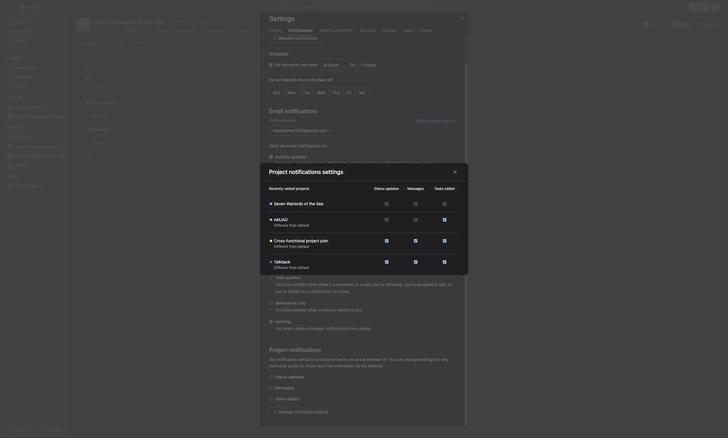 Task type: vqa. For each thing, say whether or not it's contained in the screenshot.


Task type: locate. For each thing, give the bounding box(es) containing it.
timeline
[[179, 28, 195, 33]]

0 vertical spatial warlords
[[28, 114, 44, 119]]

2 completed checkbox from the top
[[84, 75, 91, 82]]

2 default from the top
[[298, 244, 309, 249]]

1 vertical spatial individual
[[295, 410, 313, 415]]

to down notifications settings
[[313, 185, 317, 190]]

0 vertical spatial when
[[308, 282, 318, 287]]

be down '@mentions'
[[287, 308, 291, 313]]

tasks inside daily summaries new tasks assigned to you and upcoming due dates
[[285, 202, 294, 207]]

to inside set notification defaults to future projects you are a member of. you can change settings for any individual projects, those won't be overridden by the defaults.
[[315, 357, 319, 362]]

different from default
[[274, 223, 309, 228], [274, 244, 309, 249], [274, 266, 309, 270]]

preferred
[[269, 118, 285, 123]]

on right comment
[[355, 282, 359, 287]]

1 horizontal spatial cross-functional project plan
[[274, 238, 328, 243]]

0 horizontal spatial do
[[269, 77, 275, 82]]

0 vertical spatial notified
[[292, 282, 307, 287]]

status updates inside project notifications settings dialog
[[375, 186, 399, 191]]

0 vertical spatial seven warlords of the sea link
[[3, 112, 66, 121]]

for left you're
[[405, 161, 410, 166]]

added left as
[[288, 289, 300, 294]]

do for do not notify me from:
[[275, 62, 280, 67]]

me up activity
[[280, 143, 286, 148]]

of inside starred element
[[45, 114, 49, 119]]

1 horizontal spatial tasks
[[435, 186, 444, 191]]

1 vertical spatial plan
[[320, 238, 328, 243]]

1 default from the top
[[298, 223, 309, 228]]

2 when from the top
[[308, 308, 318, 313]]

my workspace down starred
[[15, 105, 42, 110]]

and inside activity updates new tasks assigned to you, @mentions, and completion notifications for tasks you're a collaborator on
[[350, 161, 357, 166]]

3 toggle notify about task creations checkbox from the top
[[443, 239, 447, 243]]

2 collapse task list for this section image from the top
[[78, 127, 83, 132]]

to down comment
[[333, 289, 337, 294]]

1 vertical spatial send
[[269, 265, 279, 270]]

my inside the "teams" element
[[15, 183, 21, 188]]

2 vertical spatial add task… row
[[70, 137, 729, 148]]

new for new tasks assigned to you, @mentions, and completion notifications for tasks you're a collaborator on
[[275, 161, 283, 166]]

2 vertical spatial seven warlords of the sea
[[274, 201, 323, 206]]

tasks for daily summaries new tasks assigned to you and upcoming due dates
[[285, 202, 294, 207]]

1 you, from the top
[[318, 161, 326, 166]]

2 my workspace link from the top
[[3, 181, 66, 191]]

assigned up summaries
[[296, 185, 312, 190]]

added inside task updates you'll be notified when there's a comment on a task you're following, you're assigned a task, or you're added as a collaborator to a task
[[288, 289, 300, 294]]

0 horizontal spatial messages
[[275, 386, 294, 391]]

new inside daily summaries new tasks assigned to you and upcoming due dates
[[275, 202, 283, 207]]

0 vertical spatial and
[[350, 161, 357, 166]]

asana
[[360, 326, 371, 331]]

sea inside projects element
[[57, 153, 64, 158]]

default down the browser notifications
[[298, 266, 309, 270]]

notifications down messages link
[[295, 36, 318, 41]]

assigned inside mentions only new tasks assigned to you, direct messages, and @mentions
[[296, 185, 312, 190]]

updates
[[291, 154, 306, 159], [386, 186, 399, 191], [288, 219, 303, 224], [285, 275, 301, 280], [289, 375, 304, 380]]

my for global element
[[15, 29, 21, 34]]

my workspace inside starred element
[[15, 105, 42, 110]]

1 when from the top
[[308, 282, 318, 287]]

0 horizontal spatial you
[[275, 326, 282, 331]]

tasks left you're
[[411, 161, 421, 166]]

1 completed checkbox from the top
[[84, 64, 91, 71]]

you'll
[[275, 308, 286, 313]]

assign hq locations cell
[[70, 73, 255, 83]]

add left section
[[86, 152, 94, 157]]

3 task… from the top
[[101, 140, 112, 145]]

direct
[[327, 185, 338, 190]]

of for first seven warlords of the sea link
[[45, 114, 49, 119]]

do right the tyler
[[275, 62, 280, 67]]

tasks inside global element
[[22, 29, 32, 34]]

0 vertical spatial toggle notify about messages checkbox
[[414, 202, 418, 206]]

1 vertical spatial when
[[308, 308, 318, 313]]

notifications button
[[289, 28, 313, 36]]

not
[[282, 62, 288, 67], [276, 77, 282, 82]]

0 vertical spatial only
[[294, 178, 302, 183]]

a inside activity updates new tasks assigned to you, @mentions, and completion notifications for tasks you're a collaborator on
[[435, 161, 437, 166]]

tasks added
[[435, 186, 455, 191], [275, 397, 299, 402]]

0 vertical spatial different
[[274, 223, 288, 228]]

Toggle notify about task creations checkbox
[[443, 202, 447, 206], [443, 218, 447, 222], [443, 239, 447, 243]]

project down the talkback 'link' on the top left of the page
[[47, 144, 60, 149]]

workspace down amjad link
[[22, 183, 42, 188]]

upgrade button
[[690, 3, 710, 11]]

2 horizontal spatial and
[[360, 185, 367, 190]]

for inside activity updates new tasks assigned to you, @mentions, and completion notifications for tasks you're a collaborator on
[[405, 161, 410, 166]]

projects element
[[0, 122, 70, 171]]

email inside 'email forwarding' "button"
[[320, 28, 330, 33]]

1 vertical spatial task
[[275, 275, 284, 280]]

2 you, from the top
[[318, 185, 326, 190]]

1 horizontal spatial task
[[275, 275, 284, 280]]

apps button
[[404, 28, 414, 36]]

not left notify on the top left
[[282, 62, 288, 67]]

functional inside projects element
[[28, 144, 46, 149]]

3 add task… row from the top
[[70, 137, 729, 148]]

Recruiting top Pirates text field
[[91, 65, 134, 71]]

1 vertical spatial status updates
[[275, 375, 304, 380]]

cross-functional project plan up the browser notifications
[[274, 238, 328, 243]]

collapse task list for this section image
[[78, 100, 83, 105], [78, 127, 83, 132]]

you down nothing
[[275, 326, 282, 331]]

2 seven warlords of the sea link from the top
[[3, 151, 66, 161]]

1 vertical spatial only
[[298, 301, 306, 306]]

the up the talkback 'link' on the top left of the page
[[50, 114, 56, 119]]

0 vertical spatial default
[[298, 223, 309, 228]]

only inside mentions only new tasks assigned to you, direct messages, and @mentions
[[294, 178, 302, 183]]

when for there's
[[308, 282, 318, 287]]

2 vertical spatial and
[[326, 202, 333, 207]]

you
[[318, 202, 325, 207], [355, 308, 362, 313], [348, 357, 355, 362]]

add task… button up section
[[93, 139, 112, 146]]

1 vertical spatial and
[[360, 185, 367, 190]]

send
[[269, 143, 279, 148], [269, 265, 279, 270]]

sat
[[359, 90, 365, 95]]

1 horizontal spatial messages
[[298, 28, 317, 33]]

to up weekly reports status updates on projects in your portfolios
[[313, 202, 317, 207]]

3 my from the top
[[15, 183, 21, 188]]

task… up section
[[101, 140, 112, 145]]

assigned up project notifications settings
[[296, 161, 312, 166]]

add task… button down post recruiting
[[93, 112, 112, 119]]

change
[[405, 357, 419, 362]]

insights button
[[0, 55, 22, 61]]

you're
[[422, 161, 433, 166]]

resume notifications
[[279, 36, 318, 41]]

seven up amjad link
[[15, 153, 27, 158]]

1 vertical spatial toggle notify about messages checkbox
[[414, 239, 418, 243]]

toggle notify about status updates checkbox for the
[[385, 202, 389, 206]]

schedule
[[269, 51, 289, 57]]

a inside set notification defaults to future projects you are a member of. you can change settings for any individual projects, those won't be overridden by the defaults.
[[363, 357, 365, 362]]

recruiting top pirates cell
[[70, 62, 255, 73]]

task right comment
[[364, 282, 372, 287]]

0 vertical spatial cross-functional project plan
[[15, 144, 70, 149]]

functional down the talkback 'link' on the top left of the page
[[28, 144, 46, 149]]

notifications inside activity updates new tasks assigned to you, @mentions, and completion notifications for tasks you're a collaborator on
[[380, 161, 403, 166]]

1 toggle notify about messages checkbox from the top
[[414, 202, 418, 206]]

warlords down cross-functional project plan link
[[28, 153, 44, 158]]

news
[[100, 127, 112, 132]]

1 vertical spatial sea
[[57, 153, 64, 158]]

0 horizontal spatial individual
[[269, 364, 287, 369]]

0 vertical spatial be
[[287, 282, 291, 287]]

when left the someone at left bottom
[[308, 308, 318, 313]]

0 vertical spatial task…
[[101, 86, 112, 91]]

assignee
[[258, 55, 273, 59]]

add
[[84, 41, 90, 45], [93, 86, 100, 91], [93, 113, 100, 118], [93, 140, 100, 145], [86, 152, 94, 157], [277, 236, 283, 241]]

seven warlords of the sea for first seven warlords of the sea link
[[15, 114, 64, 119]]

1 vertical spatial you
[[389, 357, 396, 362]]

0 vertical spatial messages
[[298, 28, 317, 33]]

1 horizontal spatial project
[[306, 238, 319, 243]]

a right comment
[[360, 282, 363, 287]]

messages up resume notifications
[[298, 28, 317, 33]]

not for notify
[[282, 62, 288, 67]]

be inside set notification defaults to future projects you are a member of. you can change settings for any individual projects, those won't be overridden by the defaults.
[[329, 364, 333, 369]]

1 vertical spatial add task… button
[[93, 112, 112, 119]]

0 vertical spatial status updates
[[375, 186, 399, 191]]

talkback down "projects"
[[15, 135, 32, 140]]

new inside activity updates new tasks assigned to you, @mentions, and completion notifications for tasks you're a collaborator on
[[275, 161, 283, 166]]

1 my workspace link from the top
[[3, 103, 66, 112]]

browser
[[287, 265, 302, 270], [310, 326, 325, 331]]

default down reports
[[298, 223, 309, 228]]

0 vertical spatial seven
[[15, 114, 27, 119]]

projects
[[296, 186, 310, 191], [310, 219, 325, 224], [332, 357, 347, 362], [314, 410, 329, 415]]

cross- inside project notifications settings dialog
[[274, 238, 287, 243]]

0 vertical spatial tasks
[[435, 186, 444, 191]]

1 different from default from the top
[[274, 223, 309, 228]]

and inside mentions only new tasks assigned to you, direct messages, and @mentions
[[360, 185, 367, 190]]

nothing
[[275, 319, 291, 324]]

1 vertical spatial tasks
[[275, 397, 286, 402]]

add section button
[[77, 149, 114, 159]]

2 vertical spatial be
[[329, 364, 333, 369]]

collapse task list for this section image for post recruiting
[[78, 100, 83, 105]]

warlords up the talkback 'link' on the top left of the page
[[28, 114, 44, 119]]

1 horizontal spatial you
[[389, 357, 396, 362]]

my workspace link down goals link
[[3, 103, 66, 112]]

task inside task updates you'll be notified when there's a comment on a task you're following, you're assigned a task, or you're added as a collaborator to a task
[[275, 275, 284, 280]]

1 different from the top
[[274, 223, 288, 228]]

notifications left for:
[[298, 143, 321, 148]]

send up activity
[[269, 143, 279, 148]]

task name
[[78, 55, 95, 59]]

close image
[[460, 16, 465, 20]]

1 horizontal spatial status updates
[[375, 186, 399, 191]]

1 horizontal spatial talkback
[[274, 260, 290, 264]]

you're down you'll
[[275, 289, 287, 294]]

task… for news
[[101, 140, 112, 145]]

share button
[[670, 21, 690, 29]]

collaborator inside task updates you'll be notified when there's a comment on a task you're following, you're assigned a task, or you're added as a collaborator to a task
[[310, 289, 332, 294]]

completed checkbox for the recruiting top pirates text field
[[84, 64, 91, 71]]

1 vertical spatial cross-functional project plan
[[274, 238, 328, 243]]

browser inside nothing you won't receive browser notifications from asana
[[310, 326, 325, 331]]

warlords inside starred element
[[28, 114, 44, 119]]

new for new tasks assigned to you and upcoming due dates
[[275, 202, 283, 207]]

do for do not disturb me on my days off
[[269, 77, 275, 82]]

0 horizontal spatial task
[[78, 55, 85, 59]]

remove from starred image
[[176, 19, 181, 24]]

notified inside @mentions only you'll be notified when someone mentions you
[[292, 308, 307, 313]]

1 my workspace from the top
[[15, 105, 42, 110]]

my down starred
[[15, 105, 21, 110]]

you right of.
[[389, 357, 396, 362]]

toggle notify about status updates checkbox for plan
[[385, 239, 389, 243]]

1 vertical spatial task
[[364, 282, 372, 287]]

reporting link
[[3, 63, 66, 72]]

the down cross-functional project plan link
[[50, 153, 56, 158]]

of inside projects element
[[45, 153, 49, 158]]

1 horizontal spatial do
[[275, 62, 280, 67]]

2 vertical spatial warlords
[[287, 201, 303, 206]]

0 horizontal spatial functional
[[28, 144, 46, 149]]

to up won't
[[315, 357, 319, 362]]

different from default down 'add new email' on the left bottom
[[274, 244, 309, 249]]

messages down you're
[[408, 186, 424, 191]]

toggle notify about status updates checkbox up toggle notify about status updates option
[[385, 202, 389, 206]]

and right messages,
[[360, 185, 367, 190]]

cross-functional project plan link
[[3, 142, 70, 151]]

default up the browser notifications
[[298, 244, 309, 249]]

new for new tasks assigned to you, direct messages, and @mentions
[[275, 185, 283, 190]]

my inside my tasks link
[[15, 29, 21, 34]]

1 vertical spatial default
[[298, 244, 309, 249]]

notified for updates
[[292, 282, 307, 287]]

3 different from default from the top
[[274, 266, 309, 270]]

1 horizontal spatial you
[[348, 357, 355, 362]]

2 vertical spatial toggle notify about status updates checkbox
[[385, 260, 389, 264]]

new
[[275, 161, 283, 166], [275, 185, 283, 190], [275, 202, 283, 207], [284, 236, 292, 241]]

you for are
[[348, 357, 355, 362]]

2 vertical spatial status
[[275, 375, 288, 380]]

1 horizontal spatial plan
[[320, 238, 328, 243]]

gantt link
[[344, 28, 360, 34]]

tasks
[[435, 186, 444, 191], [275, 397, 286, 402]]

status down completion
[[375, 186, 385, 191]]

workspace
[[22, 105, 42, 110], [22, 183, 42, 188]]

1 vertical spatial seven
[[15, 153, 27, 158]]

2 vertical spatial sea
[[316, 201, 323, 206]]

2 add task… row from the top
[[70, 110, 729, 121]]

a down comment
[[338, 289, 340, 294]]

remove email
[[429, 236, 453, 241]]

1 vertical spatial toggle notify about task creations checkbox
[[443, 218, 447, 222]]

you, left direct
[[318, 185, 326, 190]]

my workspace for my workspace link inside the "teams" element
[[15, 183, 42, 188]]

when for someone
[[308, 308, 318, 313]]

0 vertical spatial amjad
[[15, 163, 29, 167]]

default for cross-functional project plan
[[298, 244, 309, 249]]

home link
[[3, 18, 66, 27]]

for left any
[[436, 357, 441, 362]]

3 add task… button from the top
[[93, 139, 112, 146]]

add inside add new email button
[[277, 236, 283, 241]]

profile button
[[269, 28, 282, 36]]

assigned for updates
[[296, 161, 312, 166]]

add task… inside header untitled section tree grid
[[93, 86, 112, 91]]

of down cross-functional project plan link
[[45, 153, 49, 158]]

assigned inside daily summaries new tasks assigned to you and upcoming due dates
[[296, 202, 312, 207]]

functional inside project notifications settings dialog
[[287, 238, 305, 243]]

0 vertical spatial me
[[298, 77, 304, 82]]

completed checkbox inside assign hq locations cell
[[84, 75, 91, 82]]

on left in
[[305, 219, 309, 224]]

account button
[[360, 28, 376, 36]]

0 vertical spatial different from default
[[274, 223, 309, 228]]

dates
[[362, 202, 372, 207]]

tasks down activity
[[285, 161, 294, 166]]

1 vertical spatial cross-
[[274, 238, 287, 243]]

be inside @mentions only you'll be notified when someone mentions you
[[287, 308, 291, 313]]

notifications down mentions
[[326, 326, 349, 331]]

cross- inside projects element
[[15, 144, 28, 149]]

tasks down mentions
[[285, 185, 294, 190]]

0 vertical spatial for
[[405, 161, 410, 166]]

different for talkback
[[274, 266, 288, 270]]

2 task… from the top
[[101, 113, 112, 118]]

default
[[298, 223, 309, 228], [298, 244, 309, 249], [298, 266, 309, 270]]

teams element
[[0, 171, 70, 192]]

toggle notify about status updates checkbox up following, at right bottom
[[385, 260, 389, 264]]

0 vertical spatial functional
[[28, 144, 46, 149]]

add task… row for world news
[[70, 137, 729, 148]]

added inside project notifications settings dialog
[[445, 186, 455, 191]]

email up activity
[[287, 143, 297, 148]]

0 vertical spatial plan
[[62, 144, 70, 149]]

projects inside project notifications settings dialog
[[296, 186, 310, 191]]

or
[[448, 282, 452, 287]]

task… down assign hq locations text box
[[101, 86, 112, 91]]

email
[[320, 28, 330, 33], [293, 236, 302, 241], [443, 236, 453, 241]]

different from default for amjad
[[274, 223, 309, 228]]

amjad inside project notifications settings dialog
[[274, 217, 288, 222]]

0 vertical spatial toggle notify about task creations checkbox
[[443, 202, 447, 206]]

1 toggle notify about status updates checkbox from the top
[[385, 202, 389, 206]]

1 add task… row from the top
[[70, 83, 729, 94]]

Assign HQ locations text field
[[91, 75, 132, 81]]

notified down '@mentions'
[[292, 308, 307, 313]]

team button
[[0, 173, 17, 179]]

1 horizontal spatial functional
[[287, 238, 305, 243]]

won't
[[317, 364, 328, 369]]

a right are at the left bottom of page
[[363, 357, 365, 362]]

the right by
[[361, 364, 367, 369]]

0 vertical spatial my workspace link
[[3, 103, 66, 112]]

different up you'll
[[274, 266, 288, 270]]

a left 'task,'
[[435, 282, 437, 287]]

0 vertical spatial add task… button
[[93, 85, 112, 92]]

assigned for only
[[296, 185, 312, 190]]

toggle notify about messages checkbox for plan
[[414, 239, 418, 243]]

by
[[356, 364, 360, 369]]

2 vertical spatial default
[[298, 266, 309, 270]]

my workspace inside the "teams" element
[[15, 183, 42, 188]]

tasks inside mentions only new tasks assigned to you, direct messages, and @mentions
[[285, 185, 294, 190]]

1 vertical spatial seven warlords of the sea
[[15, 153, 64, 158]]

0 vertical spatial project
[[47, 144, 60, 149]]

notified inside task updates you'll be notified when there's a comment on a task you're following, you're assigned a task, or you're added as a collaborator to a task
[[292, 282, 307, 287]]

add task… row
[[70, 83, 729, 94], [70, 110, 729, 121], [70, 137, 729, 148]]

new down activity
[[275, 161, 283, 166]]

comment
[[336, 282, 354, 287]]

workflow link
[[231, 28, 253, 34]]

email down email notifications at the top left of page
[[286, 118, 295, 123]]

notifications
[[295, 36, 318, 41], [432, 119, 455, 123], [298, 143, 321, 148], [380, 161, 403, 166], [303, 265, 326, 270], [326, 326, 349, 331]]

apps
[[404, 28, 414, 33]]

seven warlords of the sea for first seven warlords of the sea link from the bottom
[[15, 153, 64, 158]]

receive
[[295, 326, 308, 331]]

2 vertical spatial different
[[274, 266, 288, 270]]

from down reports
[[289, 223, 297, 228]]

2 add task… from the top
[[93, 113, 112, 118]]

remove email button
[[427, 235, 455, 243]]

tasks added up manage
[[275, 397, 299, 402]]

list image
[[80, 21, 87, 28]]

of
[[45, 114, 49, 119], [45, 153, 49, 158], [304, 201, 308, 206]]

task inside button
[[91, 41, 98, 45]]

1 collapse task list for this section image from the top
[[78, 100, 83, 105]]

2 different from default from the top
[[274, 244, 309, 249]]

for
[[405, 161, 410, 166], [436, 357, 441, 362]]

row
[[70, 52, 729, 62], [77, 62, 722, 63], [70, 62, 729, 73], [70, 73, 729, 83]]

starred
[[7, 95, 21, 100]]

1 task… from the top
[[101, 86, 112, 91]]

sea for first seven warlords of the sea link from the bottom
[[57, 153, 64, 158]]

as
[[301, 289, 305, 294]]

0 horizontal spatial you
[[318, 202, 325, 207]]

project
[[47, 144, 60, 149], [306, 238, 319, 243]]

on inside weekly reports status updates on projects in your portfolios
[[305, 219, 309, 224]]

seven inside starred element
[[15, 114, 27, 119]]

1 toggle notify about task creations checkbox from the top
[[443, 202, 447, 206]]

task…
[[101, 86, 112, 91], [101, 113, 112, 118], [101, 140, 112, 145]]

add up post recruiting button
[[93, 86, 100, 91]]

to inside activity updates new tasks assigned to you, @mentions, and completion notifications for tasks you're a collaborator on
[[313, 161, 317, 166]]

task for task updates you'll be notified when there's a comment on a task you're following, you're assigned a task, or you're added as a collaborator to a task
[[275, 275, 284, 280]]

visited
[[285, 186, 295, 191]]

upgrade
[[693, 5, 707, 9]]

1 vertical spatial tasks added
[[275, 397, 299, 402]]

1 vertical spatial task…
[[101, 113, 112, 118]]

1 vertical spatial my workspace link
[[3, 181, 66, 191]]

assigned for summaries
[[296, 202, 312, 207]]

2 vertical spatial add task… button
[[93, 139, 112, 146]]

my workspace down team
[[15, 183, 42, 188]]

Toggle notify about messages checkbox
[[414, 218, 418, 222]]

you inside daily summaries new tasks assigned to you and upcoming due dates
[[318, 202, 325, 207]]

2 my from the top
[[15, 105, 21, 110]]

you're right following, at right bottom
[[404, 282, 416, 287]]

close this dialog image
[[453, 170, 458, 174]]

manage individual projects button
[[269, 407, 333, 418]]

when inside @mentions only you'll be notified when someone mentions you
[[308, 308, 318, 313]]

status inside project notifications settings dialog
[[375, 186, 385, 191]]

you for and
[[318, 202, 325, 207]]

recently
[[269, 186, 284, 191]]

from inside nothing you won't receive browser notifications from asana
[[350, 326, 358, 331]]

2 horizontal spatial messages
[[408, 186, 424, 191]]

weekly
[[275, 213, 289, 218]]

not for disturb
[[276, 77, 282, 82]]

2 add task… button from the top
[[93, 112, 112, 119]]

to inside task updates you'll be notified when there's a comment on a task you're following, you're assigned a task, or you're added as a collaborator to a task
[[333, 289, 337, 294]]

2 toggle notify about messages checkbox from the top
[[414, 239, 418, 243]]

completed checkbox inside recruiting top pirates cell
[[84, 64, 91, 71]]

seven warlords of the sea inside starred element
[[15, 114, 64, 119]]

portfolios
[[340, 219, 358, 224]]

you up weekly reports status updates on projects in your portfolios
[[318, 202, 325, 207]]

someone
[[319, 308, 336, 313]]

of for first seven warlords of the sea link from the bottom
[[45, 153, 49, 158]]

sea inside starred element
[[57, 114, 64, 119]]

task… inside header untitled section tree grid
[[101, 86, 112, 91]]

1 vertical spatial for
[[436, 357, 441, 362]]

1 vertical spatial completed checkbox
[[84, 75, 91, 82]]

toggle notify about task creations checkbox for plan
[[443, 239, 447, 243]]

2 notified from the top
[[292, 308, 307, 313]]

2 toggle notify about status updates checkbox from the top
[[385, 239, 389, 243]]

warlords down summaries
[[287, 201, 303, 206]]

Toggle notify about messages checkbox
[[414, 202, 418, 206], [414, 239, 418, 243], [414, 260, 418, 264]]

of down summaries
[[304, 201, 308, 206]]

you inside set notification defaults to future projects you are a member of. you can change settings for any individual projects, those won't be overridden by the defaults.
[[348, 357, 355, 362]]

1 vertical spatial browser
[[310, 326, 325, 331]]

the inside projects element
[[50, 153, 56, 158]]

0 vertical spatial my workspace
[[15, 105, 42, 110]]

Toggle notify about status updates checkbox
[[385, 218, 389, 222]]

different down weekly
[[274, 223, 288, 228]]

seven down the daily at the left top
[[274, 201, 285, 206]]

add up task name
[[84, 41, 90, 45]]

plan
[[62, 144, 70, 149], [320, 238, 328, 243]]

projects inside button
[[314, 410, 329, 415]]

task updates you'll be notified when there's a comment on a task you're following, you're assigned a task, or you're added as a collaborator to a task
[[275, 275, 452, 294]]

completed checkbox down completed image
[[84, 75, 91, 82]]

mentions
[[275, 178, 293, 183]]

mentions
[[337, 308, 354, 313]]

on inside task updates you'll be notified when there's a comment on a task you're following, you're assigned a task, or you're added as a collaborator to a task
[[355, 282, 359, 287]]

talkback
[[15, 135, 32, 140], [274, 260, 290, 264]]

hacks button
[[421, 28, 433, 36]]

you're left following, at right bottom
[[373, 282, 384, 287]]

from for amjad
[[289, 223, 297, 228]]

2 send from the top
[[269, 265, 279, 270]]

notifications inside nothing you won't receive browser notifications from asana
[[326, 326, 349, 331]]

projects inside set notification defaults to future projects you are a member of. you can change settings for any individual projects, those won't be overridden by the defaults.
[[332, 357, 347, 362]]

my workspace link down amjad link
[[3, 181, 66, 191]]

projects inside weekly reports status updates on projects in your portfolios
[[310, 219, 325, 224]]

from down 'add new email' on the left bottom
[[289, 244, 297, 249]]

insights
[[7, 55, 22, 60]]

individual down set
[[269, 364, 287, 369]]

seven
[[15, 114, 27, 119], [15, 153, 27, 158], [274, 201, 285, 206]]

of up the talkback 'link' on the top left of the page
[[45, 114, 49, 119]]

1 vertical spatial project
[[306, 238, 319, 243]]

status inside weekly reports status updates on projects in your portfolios
[[275, 219, 287, 224]]

starred element
[[0, 92, 70, 122]]

1 vertical spatial add task…
[[93, 113, 112, 118]]

0 vertical spatial task
[[78, 55, 85, 59]]

1 notified from the top
[[292, 282, 307, 287]]

thu
[[333, 90, 340, 95]]

2 different from the top
[[274, 244, 288, 249]]

row containing tb
[[70, 62, 729, 73]]

world news button
[[86, 124, 112, 135]]

toggle notify about task creations checkbox for the
[[443, 202, 447, 206]]

1 vertical spatial me
[[280, 143, 286, 148]]

task… down recruiting at the left
[[101, 113, 112, 118]]

me for email
[[280, 143, 286, 148]]

from left asana
[[350, 326, 358, 331]]

3 default from the top
[[298, 266, 309, 270]]

None text field
[[94, 17, 165, 27]]

you inside set notification defaults to future projects you are a member of. you can change settings for any individual projects, those won't be overridden by the defaults.
[[389, 357, 396, 362]]

when inside task updates you'll be notified when there's a comment on a task you're following, you're assigned a task, or you're added as a collaborator to a task
[[308, 282, 318, 287]]

@mentions
[[368, 185, 389, 190]]

my inside starred element
[[15, 105, 21, 110]]

task left name
[[78, 55, 85, 59]]

project up the browser notifications
[[306, 238, 319, 243]]

1 add task… button from the top
[[93, 85, 112, 92]]

0 vertical spatial seven warlords of the sea
[[15, 114, 64, 119]]

me for browser
[[280, 265, 286, 270]]

and
[[350, 161, 357, 166], [360, 185, 367, 190], [326, 202, 333, 207]]

tasks down summaries
[[285, 202, 294, 207]]

1 my from the top
[[15, 29, 21, 34]]

2 workspace from the top
[[22, 183, 42, 188]]

0 horizontal spatial talkback
[[15, 135, 32, 140]]

add task… row for post recruiting
[[70, 110, 729, 121]]

world news
[[86, 127, 112, 132]]

assigned down summaries
[[296, 202, 312, 207]]

board
[[156, 28, 167, 33]]

functional up the browser notifications
[[287, 238, 305, 243]]

1 workspace from the top
[[22, 105, 42, 110]]

1 send from the top
[[269, 143, 279, 148]]

1 add task… from the top
[[93, 86, 112, 91]]

Completed checkbox
[[84, 64, 91, 71], [84, 75, 91, 82]]

Toggle notify about status updates checkbox
[[385, 202, 389, 206], [385, 239, 389, 243], [385, 260, 389, 264]]

you left are at the left bottom of page
[[348, 357, 355, 362]]

new down mentions
[[275, 185, 283, 190]]

be for you'll
[[287, 282, 291, 287]]

3 different from the top
[[274, 266, 288, 270]]

2 my workspace from the top
[[15, 183, 42, 188]]

0 vertical spatial of
[[45, 114, 49, 119]]

you, for @mentions,
[[318, 161, 326, 166]]

send up you'll
[[269, 265, 279, 270]]

new inside mentions only new tasks assigned to you, direct messages, and @mentions
[[275, 185, 283, 190]]

0 vertical spatial completed checkbox
[[84, 64, 91, 71]]

assigned inside activity updates new tasks assigned to you, @mentions, and completion notifications for tasks you're a collaborator on
[[296, 161, 312, 166]]

my workspace
[[15, 105, 42, 110], [15, 183, 42, 188]]

cross-functional project plan down the talkback 'link' on the top left of the page
[[15, 144, 70, 149]]

3 add task… from the top
[[93, 140, 112, 145]]

a right you're
[[435, 161, 437, 166]]

1 vertical spatial warlords
[[28, 153, 44, 158]]

to inside daily summaries new tasks assigned to you and upcoming due dates
[[313, 202, 317, 207]]

my for the "teams" element
[[15, 183, 21, 188]]

talkback inside project notifications settings dialog
[[274, 260, 290, 264]]

different down add new email button
[[274, 244, 288, 249]]

email inside add new email button
[[293, 236, 302, 241]]

settings
[[269, 14, 295, 23]]



Task type: describe. For each thing, give the bounding box(es) containing it.
collaborator inside activity updates new tasks assigned to you, @mentions, and completion notifications for tasks you're a collaborator on
[[275, 167, 298, 172]]

seven for first seven warlords of the sea link from the bottom
[[15, 153, 27, 158]]

list
[[130, 28, 137, 33]]

assigned inside task updates you'll be notified when there's a comment on a task you're following, you're assigned a task, or you're added as a collaborator to a task
[[417, 282, 434, 287]]

tb inside button
[[645, 22, 650, 27]]

notifications right "about"
[[432, 119, 455, 123]]

only for @mentions only
[[298, 301, 306, 306]]

task,
[[438, 282, 447, 287]]

post
[[86, 100, 95, 105]]

overview
[[101, 28, 119, 33]]

0 horizontal spatial browser
[[287, 265, 302, 270]]

of inside project notifications settings dialog
[[304, 201, 308, 206]]

calendar
[[207, 28, 224, 33]]

1 seven warlords of the sea link from the top
[[3, 112, 66, 121]]

goals
[[15, 84, 26, 89]]

add down post recruiting button
[[93, 113, 100, 118]]

different from default for talkback
[[274, 266, 309, 270]]

resume notifications button
[[269, 33, 322, 43]]

project notifications settings
[[269, 169, 344, 175]]

Toggle notify about task creations checkbox
[[443, 260, 447, 264]]

2 horizontal spatial task
[[364, 282, 372, 287]]

future
[[320, 357, 331, 362]]

0 vertical spatial email
[[286, 118, 295, 123]]

project notifications settings dialog
[[260, 163, 469, 275]]

from for cross-functional project plan
[[289, 244, 297, 249]]

0 horizontal spatial tasks
[[275, 397, 286, 402]]

tyler
[[266, 65, 274, 70]]

goals link
[[3, 82, 66, 91]]

fri
[[347, 90, 352, 95]]

warlords for first seven warlords of the sea link
[[28, 114, 44, 119]]

starred button
[[0, 94, 21, 100]]

new inside button
[[284, 236, 292, 241]]

notifications inside "button"
[[295, 36, 318, 41]]

completion
[[359, 161, 379, 166]]

a right as
[[306, 289, 309, 294]]

set notification defaults to future projects you are a member of. you can change settings for any individual projects, those won't be overridden by the defaults.
[[269, 357, 449, 369]]

upcoming
[[334, 202, 353, 207]]

team
[[7, 174, 17, 179]]

seven warlords of the sea inside project notifications settings dialog
[[274, 201, 323, 206]]

display
[[383, 28, 397, 33]]

cross-functional project plan inside project notifications settings dialog
[[274, 238, 328, 243]]

set
[[269, 357, 276, 362]]

seven for first seven warlords of the sea link
[[15, 114, 27, 119]]

share
[[678, 22, 687, 27]]

notified for only
[[292, 308, 307, 313]]

activity
[[275, 154, 290, 159]]

member
[[367, 357, 382, 362]]

sea inside project notifications settings dialog
[[316, 201, 323, 206]]

there's
[[319, 282, 332, 287]]

completed checkbox for assign hq locations text box
[[84, 75, 91, 82]]

my tasks link
[[3, 27, 66, 36]]

email inside the remove email 'button'
[[443, 236, 453, 241]]

you inside @mentions only you'll be notified when someone mentions you
[[355, 308, 362, 313]]

list link
[[126, 28, 137, 34]]

0 horizontal spatial status updates
[[275, 375, 304, 380]]

workspace inside the "teams" element
[[22, 183, 42, 188]]

2 vertical spatial messages
[[275, 386, 294, 391]]

only for mentions only
[[294, 178, 302, 183]]

are
[[356, 357, 362, 362]]

sea for first seven warlords of the sea link
[[57, 114, 64, 119]]

mon
[[288, 90, 296, 95]]

amjad inside projects element
[[15, 163, 29, 167]]

2 horizontal spatial you're
[[404, 282, 416, 287]]

section
[[96, 152, 111, 157]]

add inside add section button
[[86, 152, 94, 157]]

about
[[420, 119, 431, 123]]

individual inside set notification defaults to future projects you are a member of. you can change settings for any individual projects, those won't be overridden by the defaults.
[[269, 364, 287, 369]]

the inside starred element
[[50, 114, 56, 119]]

tasks inside project notifications settings dialog
[[435, 186, 444, 191]]

project inside dialog
[[306, 238, 319, 243]]

header untitled section tree grid
[[70, 62, 729, 94]]

post recruiting button
[[86, 97, 117, 108]]

notifications settings
[[289, 169, 344, 175]]

plan inside projects element
[[62, 144, 70, 149]]

weekly reports status updates on projects in your portfolios
[[275, 213, 358, 224]]

defaults
[[299, 357, 314, 362]]

messages inside project notifications settings dialog
[[408, 186, 424, 191]]

on left my
[[305, 77, 310, 82]]

portfolios link
[[3, 72, 66, 82]]

1 vertical spatial email
[[287, 143, 297, 148]]

tb inside row
[[259, 65, 263, 70]]

those
[[306, 364, 316, 369]]

my workspace link inside the "teams" element
[[3, 181, 66, 191]]

board link
[[151, 28, 167, 34]]

to for only
[[313, 185, 317, 190]]

messages,
[[339, 185, 359, 190]]

talkback inside 'link'
[[15, 135, 32, 140]]

tasks for mentions only new tasks assigned to you, direct messages, and @mentions
[[285, 185, 294, 190]]

messages inside messages link
[[298, 28, 317, 33]]

email notifications
[[269, 108, 317, 114]]

global element
[[0, 14, 70, 49]]

updates inside activity updates new tasks assigned to you, @mentions, and completion notifications for tasks you're a collaborator on
[[291, 154, 306, 159]]

you'll
[[275, 282, 286, 287]]

activity updates new tasks assigned to you, @mentions, and completion notifications for tasks you're a collaborator on
[[275, 154, 437, 172]]

reports
[[290, 213, 304, 218]]

2 vertical spatial added
[[287, 397, 299, 402]]

task… for recruiting
[[101, 113, 112, 118]]

you, for direct
[[318, 185, 326, 190]]

task for task name
[[78, 55, 85, 59]]

tasks added inside project notifications settings dialog
[[435, 186, 455, 191]]

0 horizontal spatial project
[[47, 144, 60, 149]]

add new email button
[[269, 235, 304, 243]]

different for cross-functional project plan
[[274, 244, 288, 249]]

seven inside project notifications settings dialog
[[274, 201, 285, 206]]

2 toggle notify about task creations checkbox from the top
[[443, 218, 447, 222]]

completed image
[[84, 75, 91, 82]]

add task… for recruiting
[[93, 113, 112, 118]]

gantt
[[349, 28, 360, 33]]

toggle notify about messages checkbox for the
[[414, 202, 418, 206]]

send for send me browser notifications for…
[[269, 265, 279, 270]]

daily
[[275, 196, 285, 201]]

the inside project notifications settings dialog
[[309, 201, 315, 206]]

sun
[[273, 90, 280, 95]]

summaries
[[286, 196, 307, 201]]

plan inside project notifications settings dialog
[[320, 238, 328, 243]]

individual inside button
[[295, 410, 313, 415]]

1 horizontal spatial you're
[[373, 282, 384, 287]]

name
[[86, 55, 95, 59]]

email forwarding button
[[320, 28, 353, 36]]

tue
[[303, 90, 310, 95]]

to for updates
[[313, 161, 317, 166]]

post recruiting
[[86, 100, 117, 105]]

add task button
[[77, 39, 101, 48]]

default for talkback
[[298, 266, 309, 270]]

add task… for news
[[93, 140, 112, 145]]

on inside activity updates new tasks assigned to you, @mentions, and completion notifications for tasks you're a collaborator on
[[299, 167, 303, 172]]

3 toggle notify about status updates checkbox from the top
[[385, 260, 389, 264]]

nothing you won't receive browser notifications from asana
[[275, 319, 371, 331]]

notifications left for…
[[303, 265, 326, 270]]

for inside set notification defaults to future projects you are a member of. you can change settings for any individual projects, those won't be overridden by the defaults.
[[436, 357, 441, 362]]

calendar link
[[202, 28, 224, 34]]

about notifications link
[[416, 118, 455, 143]]

collapse task list for this section image for world news
[[78, 127, 83, 132]]

due
[[354, 202, 361, 207]]

add task… button inside header untitled section tree grid
[[93, 85, 112, 92]]

projects
[[7, 125, 23, 130]]

project notifications
[[269, 347, 321, 354]]

defaults.
[[368, 364, 385, 369]]

updates inside project notifications settings dialog
[[386, 186, 399, 191]]

my tasks
[[15, 29, 32, 34]]

my workspace link inside starred element
[[3, 103, 66, 112]]

tb button
[[644, 21, 651, 28]]

browser notifications
[[269, 253, 324, 259]]

add task
[[84, 41, 98, 45]]

3 toggle notify about messages checkbox from the top
[[414, 260, 418, 264]]

0 horizontal spatial tasks added
[[275, 397, 299, 402]]

hide sidebar image
[[8, 5, 12, 9]]

and inside daily summaries new tasks assigned to you and upcoming due dates
[[326, 202, 333, 207]]

inbox link
[[3, 36, 66, 45]]

do not notify me from:
[[275, 62, 318, 67]]

0 horizontal spatial you're
[[275, 289, 287, 294]]

different from default for cross-functional project plan
[[274, 244, 309, 249]]

add task… button for recruiting
[[93, 112, 112, 119]]

default for amjad
[[298, 223, 309, 228]]

a right there's
[[333, 282, 335, 287]]

send me browser notifications for…
[[269, 265, 335, 270]]

won't
[[283, 326, 294, 331]]

cross-functional project plan inside projects element
[[15, 144, 70, 149]]

messages link
[[293, 28, 317, 34]]

my workspace for my workspace link inside starred element
[[15, 105, 42, 110]]

home
[[15, 20, 26, 25]]

be for you'll
[[287, 308, 291, 313]]

workspace inside starred element
[[22, 105, 42, 110]]

add task… button for news
[[93, 139, 112, 146]]

resume
[[279, 36, 294, 41]]

invite button
[[6, 426, 30, 436]]

manage
[[279, 410, 294, 415]]

overridden
[[334, 364, 355, 369]]

add inside header untitled section tree grid
[[93, 86, 100, 91]]

row containing task name
[[70, 52, 729, 62]]

mentions only new tasks assigned to you, direct messages, and @mentions
[[275, 178, 389, 190]]

send for send me email notifications for:
[[269, 143, 279, 148]]

the inside set notification defaults to future projects you are a member of. you can change settings for any individual projects, those won't be overridden by the defaults.
[[361, 364, 367, 369]]

account
[[360, 28, 376, 33]]

updates inside task updates you'll be notified when there's a comment on a task you're following, you're assigned a task, or you're added as a collaborator to a task
[[285, 275, 301, 280]]

updates inside weekly reports status updates on projects in your portfolios
[[288, 219, 303, 224]]

files link
[[324, 28, 337, 34]]

you inside nothing you won't receive browser notifications from asana
[[275, 326, 282, 331]]

different for amjad
[[274, 223, 288, 228]]

from for talkback
[[289, 266, 297, 270]]

completed image
[[84, 64, 91, 71]]

your
[[331, 219, 339, 224]]

to for summaries
[[313, 202, 317, 207]]

remove
[[429, 236, 443, 241]]

invite
[[16, 428, 27, 433]]

project
[[269, 169, 288, 175]]

1 horizontal spatial task
[[341, 289, 349, 294]]

add up add section button
[[93, 140, 100, 145]]

insights element
[[0, 53, 70, 92]]

warlords for first seven warlords of the sea link from the bottom
[[28, 153, 44, 158]]

add inside add task button
[[84, 41, 90, 45]]

warlords inside project notifications settings dialog
[[287, 201, 303, 206]]

following,
[[385, 282, 403, 287]]

tasks for activity updates new tasks assigned to you, @mentions, and completion notifications for tasks you're a collaborator on
[[285, 161, 294, 166]]



